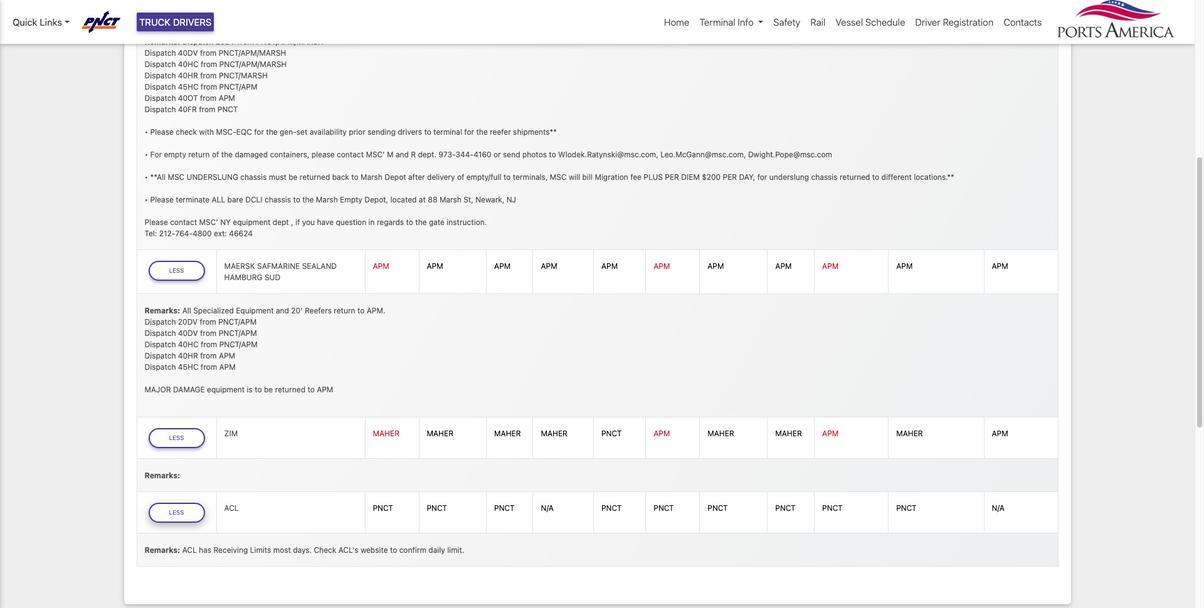 Task type: vqa. For each thing, say whether or not it's contained in the screenshot.


Task type: locate. For each thing, give the bounding box(es) containing it.
less button for zim
[[148, 429, 205, 449]]

0 horizontal spatial contact
[[170, 217, 197, 227]]

• for • **all msc underslung chassis must be returned back to marsh depot after delivery of empty/full to terminals, msc will bill migration fee plus per diem $200 per day, for underslung chassis returned to different locations.**
[[145, 172, 148, 182]]

less for zim
[[169, 435, 184, 442]]

2 40hc from the top
[[178, 340, 199, 349]]

dispatch
[[182, 37, 214, 46], [145, 48, 176, 57], [145, 59, 176, 69], [145, 71, 176, 80], [145, 82, 176, 91], [145, 93, 176, 103], [145, 104, 176, 114], [145, 317, 176, 327], [145, 328, 176, 338], [145, 340, 176, 349], [145, 351, 176, 360], [145, 362, 176, 372]]

r
[[411, 150, 416, 159]]

the up you
[[302, 195, 314, 204]]

1 vertical spatial less button
[[148, 429, 205, 449]]

for
[[254, 127, 264, 136], [464, 127, 474, 136], [757, 172, 767, 182]]

for right terminal
[[464, 127, 474, 136]]

• left 'for'
[[145, 150, 148, 159]]

n/a
[[541, 504, 554, 513], [992, 504, 1004, 513]]

40fr
[[178, 104, 197, 114]]

40dv down drivers
[[178, 48, 198, 57]]

website
[[361, 545, 388, 555]]

question
[[336, 217, 366, 227]]

1 40dv from the top
[[178, 48, 198, 57]]

• left check
[[145, 127, 148, 136]]

contact up 764-
[[170, 217, 197, 227]]

and
[[396, 150, 409, 159], [276, 306, 289, 315]]

maersk safmarine sealand hamburg sud
[[224, 262, 337, 282]]

daily
[[428, 545, 445, 555]]

2 vertical spatial please
[[145, 217, 168, 227]]

remarks: dispatch 20dv from pnct/apm/marsh dispatch 40dv from pnct/apm/marsh dispatch 40hc from pnct/apm/marsh dispatch 40hr from pnct/marsh dispatch 45hc from pnct/apm dispatch 40ot from apm dispatch 40fr from pnct
[[145, 37, 324, 114]]

2 40dv from the top
[[178, 328, 198, 338]]

0 vertical spatial pnct/apm/marsh
[[256, 37, 324, 46]]

please
[[150, 127, 174, 136], [150, 195, 174, 204], [145, 217, 168, 227]]

40hr up 40ot
[[178, 71, 198, 80]]

1 horizontal spatial per
[[723, 172, 737, 182]]

1 per from the left
[[665, 172, 679, 182]]

check
[[314, 545, 336, 555]]

2 vertical spatial less
[[169, 509, 184, 516]]

1 vertical spatial contact
[[170, 217, 197, 227]]

or
[[494, 150, 501, 159]]

wlodek.ratynski@msc.com,
[[558, 150, 658, 159]]

1 horizontal spatial 20dv
[[216, 37, 235, 46]]

0 horizontal spatial msc
[[168, 172, 184, 182]]

• up tel:
[[145, 195, 148, 204]]

different
[[881, 172, 912, 182]]

equipment left is
[[207, 385, 245, 394]]

less button down damage
[[148, 429, 205, 449]]

back
[[332, 172, 349, 182]]

eqc
[[236, 127, 252, 136]]

0 horizontal spatial 20dv
[[178, 317, 198, 327]]

0 horizontal spatial of
[[212, 150, 219, 159]]

maersk
[[224, 262, 255, 271]]

for right "day,"
[[757, 172, 767, 182]]

remarks: inside remarks: all specialized equipment and 20' reefers return to apm. dispatch 20dv from pnct/apm dispatch 40dv from pnct/apm dispatch 40hc from pnct/apm dispatch 40hr from apm dispatch 45hc from apm
[[145, 306, 180, 315]]

0 vertical spatial less button
[[148, 261, 205, 281]]

1 vertical spatial 40dv
[[178, 328, 198, 338]]

please inside please contact msc' ny equipment dept , if you have question in regards to the gate instruction. tel: 212-764-4800 ext: 46624
[[145, 217, 168, 227]]

registration
[[943, 16, 994, 28]]

2 less button from the top
[[148, 429, 205, 449]]

confirm
[[399, 545, 426, 555]]

40dv down all
[[178, 328, 198, 338]]

truck drivers link
[[137, 13, 214, 32]]

sending
[[368, 127, 396, 136]]

6 maher from the left
[[775, 429, 802, 439]]

1 vertical spatial please
[[150, 195, 174, 204]]

0 vertical spatial msc'
[[366, 150, 385, 159]]

remarks: inside remarks: dispatch 20dv from pnct/apm/marsh dispatch 40dv from pnct/apm/marsh dispatch 40hc from pnct/apm/marsh dispatch 40hr from pnct/marsh dispatch 45hc from pnct/apm dispatch 40ot from apm dispatch 40fr from pnct
[[145, 37, 180, 46]]

return right reefers
[[334, 306, 355, 315]]

acl left the has on the left bottom of page
[[182, 545, 197, 555]]

40dv
[[178, 48, 198, 57], [178, 328, 198, 338]]

apm
[[219, 93, 235, 103], [373, 262, 389, 271], [427, 262, 443, 271], [494, 262, 511, 271], [541, 262, 557, 271], [601, 262, 618, 271], [654, 262, 670, 271], [708, 262, 724, 271], [775, 262, 792, 271], [822, 262, 839, 271], [896, 262, 913, 271], [992, 262, 1008, 271], [219, 351, 235, 360], [219, 362, 236, 372], [317, 385, 333, 394], [654, 429, 670, 439], [822, 429, 839, 439], [992, 429, 1008, 439]]

88
[[428, 195, 437, 204]]

dept
[[273, 217, 289, 227]]

marsh right "88"
[[440, 195, 461, 204]]

contact
[[337, 150, 364, 159], [170, 217, 197, 227]]

40hr
[[178, 71, 198, 80], [178, 351, 198, 360]]

please for check
[[150, 127, 174, 136]]

5 maher from the left
[[708, 429, 734, 439]]

1 vertical spatial return
[[334, 306, 355, 315]]

msc left the will
[[550, 172, 567, 182]]

be
[[289, 172, 297, 182], [264, 385, 273, 394]]

0 horizontal spatial per
[[665, 172, 679, 182]]

dcli
[[245, 195, 262, 204]]

40hc down all
[[178, 340, 199, 349]]

46624
[[229, 229, 253, 238]]

per left "day,"
[[723, 172, 737, 182]]

please down the **all
[[150, 195, 174, 204]]

1 horizontal spatial msc'
[[366, 150, 385, 159]]

0 vertical spatial 45hc
[[178, 82, 198, 91]]

from
[[237, 37, 254, 46], [200, 48, 217, 57], [201, 59, 217, 69], [200, 71, 217, 80], [201, 82, 217, 91], [200, 93, 217, 103], [199, 104, 215, 114], [200, 317, 216, 327], [200, 328, 217, 338], [201, 340, 217, 349], [200, 351, 217, 360], [201, 362, 217, 372]]

0 vertical spatial return
[[188, 150, 210, 159]]

less
[[169, 267, 184, 274], [169, 435, 184, 442], [169, 509, 184, 516]]

apm inside remarks: dispatch 20dv from pnct/apm/marsh dispatch 40dv from pnct/apm/marsh dispatch 40hc from pnct/apm/marsh dispatch 40hr from pnct/marsh dispatch 45hc from pnct/apm dispatch 40ot from apm dispatch 40fr from pnct
[[219, 93, 235, 103]]

0 horizontal spatial n/a
[[541, 504, 554, 513]]

chassis right underslung
[[811, 172, 838, 182]]

please up tel:
[[145, 217, 168, 227]]

0 vertical spatial 40dv
[[178, 48, 198, 57]]

please up 'for'
[[150, 127, 174, 136]]

to inside please contact msc' ny equipment dept , if you have question in regards to the gate instruction. tel: 212-764-4800 ext: 46624
[[406, 217, 413, 227]]

msc' left m
[[366, 150, 385, 159]]

1 40hr from the top
[[178, 71, 198, 80]]

40hr inside remarks: all specialized equipment and 20' reefers return to apm. dispatch 20dv from pnct/apm dispatch 40dv from pnct/apm dispatch 40hc from pnct/apm dispatch 40hr from apm dispatch 45hc from apm
[[178, 351, 198, 360]]

msc' inside please contact msc' ny equipment dept , if you have question in regards to the gate instruction. tel: 212-764-4800 ext: 46624
[[199, 217, 218, 227]]

be right is
[[264, 385, 273, 394]]

less button down 764-
[[148, 261, 205, 281]]

0 horizontal spatial be
[[264, 385, 273, 394]]

1 vertical spatial equipment
[[207, 385, 245, 394]]

1 vertical spatial pnct/apm/marsh
[[219, 48, 286, 57]]

45hc up 40ot
[[178, 82, 198, 91]]

underslung
[[187, 172, 238, 182]]

0 vertical spatial please
[[150, 127, 174, 136]]

remarks: for remarks:
[[145, 471, 180, 480]]

be right "must"
[[289, 172, 297, 182]]

nj
[[506, 195, 516, 204]]

0 vertical spatial acl
[[224, 504, 239, 513]]

0 horizontal spatial msc'
[[199, 217, 218, 227]]

0 vertical spatial of
[[212, 150, 219, 159]]

3 less button from the top
[[148, 503, 205, 523]]

45hc up damage
[[178, 362, 198, 372]]

1 remarks: from the top
[[145, 37, 180, 46]]

less button for acl
[[148, 503, 205, 523]]

equipment up 46624
[[233, 217, 271, 227]]

40hc inside remarks: all specialized equipment and 20' reefers return to apm. dispatch 20dv from pnct/apm dispatch 40dv from pnct/apm dispatch 40hc from pnct/apm dispatch 40hr from apm dispatch 45hc from apm
[[178, 340, 199, 349]]

msc
[[168, 172, 184, 182], [550, 172, 567, 182]]

safety
[[773, 16, 800, 28]]

contact down • please check with msc-eqc for the gen-set availability prior sending drivers to terminal for the reefer shipments**
[[337, 150, 364, 159]]

20dv up "pnct/marsh"
[[216, 37, 235, 46]]

0 horizontal spatial and
[[276, 306, 289, 315]]

1 vertical spatial 45hc
[[178, 362, 198, 372]]

m
[[387, 150, 394, 159]]

acl up receiving
[[224, 504, 239, 513]]

• for • please terminate all bare dcli chassis to the marsh empty depot, located at 88 marsh st, newark, nj
[[145, 195, 148, 204]]

chassis
[[240, 172, 267, 182], [811, 172, 838, 182], [265, 195, 291, 204]]

2 • from the top
[[145, 150, 148, 159]]

marsh up have
[[316, 195, 338, 204]]

vessel
[[835, 16, 863, 28]]

and left r
[[396, 150, 409, 159]]

pnct
[[217, 104, 238, 114], [601, 429, 622, 439], [373, 504, 393, 513], [427, 504, 447, 513], [494, 504, 515, 513], [601, 504, 622, 513], [654, 504, 674, 513], [708, 504, 728, 513], [775, 504, 796, 513], [822, 504, 843, 513], [896, 504, 917, 513]]

the down msc-
[[221, 150, 233, 159]]

1 vertical spatial 20dv
[[178, 317, 198, 327]]

40hc
[[178, 59, 199, 69], [178, 340, 199, 349]]

1 msc from the left
[[168, 172, 184, 182]]

40hc up 40ot
[[178, 59, 199, 69]]

marsh up depot,
[[361, 172, 382, 182]]

pnct/apm/marsh
[[256, 37, 324, 46], [219, 48, 286, 57], [219, 59, 287, 69]]

45hc inside remarks: all specialized equipment and 20' reefers return to apm. dispatch 20dv from pnct/apm dispatch 40dv from pnct/apm dispatch 40hc from pnct/apm dispatch 40hr from apm dispatch 45hc from apm
[[178, 362, 198, 372]]

1 horizontal spatial be
[[289, 172, 297, 182]]

1 horizontal spatial msc
[[550, 172, 567, 182]]

msc-
[[216, 127, 236, 136]]

• for • please check with msc-eqc for the gen-set availability prior sending drivers to terminal for the reefer shipments**
[[145, 127, 148, 136]]

reefers
[[305, 306, 332, 315]]

1 40hc from the top
[[178, 59, 199, 69]]

the left 'gen-'
[[266, 127, 278, 136]]

truck
[[139, 16, 170, 28]]

days.
[[293, 545, 312, 555]]

4 • from the top
[[145, 195, 148, 204]]

0 horizontal spatial for
[[254, 127, 264, 136]]

vessel schedule link
[[830, 10, 910, 34]]

acl
[[224, 504, 239, 513], [182, 545, 197, 555]]

4160
[[474, 150, 491, 159]]

terminal
[[699, 16, 735, 28]]

of up underslung
[[212, 150, 219, 159]]

major damage equipment is to be returned to apm
[[145, 385, 333, 394]]

pnct/apm inside remarks: dispatch 20dv from pnct/apm/marsh dispatch 40dv from pnct/apm/marsh dispatch 40hc from pnct/apm/marsh dispatch 40hr from pnct/marsh dispatch 45hc from pnct/apm dispatch 40ot from apm dispatch 40fr from pnct
[[219, 82, 257, 91]]

0 vertical spatial and
[[396, 150, 409, 159]]

20'
[[291, 306, 303, 315]]

1 • from the top
[[145, 127, 148, 136]]

• for •  for empty return of the damaged containers, please contact msc' m and r dept. 973-344-4160 or send photos  to wlodek.ratynski@msc.com, leo.mcgann@msc.com, dwight.pope@msc.com
[[145, 150, 148, 159]]

chassis up dcli
[[240, 172, 267, 182]]

2 vertical spatial less button
[[148, 503, 205, 523]]

please
[[311, 150, 335, 159]]

1 vertical spatial msc'
[[199, 217, 218, 227]]

apm.
[[367, 306, 385, 315]]

2 n/a from the left
[[992, 504, 1004, 513]]

3 less from the top
[[169, 509, 184, 516]]

45hc
[[178, 82, 198, 91], [178, 362, 198, 372]]

20dv inside remarks: dispatch 20dv from pnct/apm/marsh dispatch 40dv from pnct/apm/marsh dispatch 40hc from pnct/apm/marsh dispatch 40hr from pnct/marsh dispatch 45hc from pnct/apm dispatch 40ot from apm dispatch 40fr from pnct
[[216, 37, 235, 46]]

1 vertical spatial 40hr
[[178, 351, 198, 360]]

1 vertical spatial be
[[264, 385, 273, 394]]

• left the **all
[[145, 172, 148, 182]]

0 horizontal spatial acl
[[182, 545, 197, 555]]

3 • from the top
[[145, 172, 148, 182]]

• please check with msc-eqc for the gen-set availability prior sending drivers to terminal for the reefer shipments**
[[145, 127, 557, 136]]

limits
[[250, 545, 271, 555]]

msc' up 4800
[[199, 217, 218, 227]]

0 vertical spatial 40hr
[[178, 71, 198, 80]]

return down with
[[188, 150, 210, 159]]

per
[[665, 172, 679, 182], [723, 172, 737, 182]]

2 45hc from the top
[[178, 362, 198, 372]]

1 horizontal spatial return
[[334, 306, 355, 315]]

1 less from the top
[[169, 267, 184, 274]]

1 less button from the top
[[148, 261, 205, 281]]

344-
[[456, 150, 474, 159]]

the left the gate at top left
[[415, 217, 427, 227]]

0 vertical spatial contact
[[337, 150, 364, 159]]

40hr up damage
[[178, 351, 198, 360]]

returned
[[300, 172, 330, 182], [840, 172, 870, 182], [275, 385, 305, 394]]

and left 20'
[[276, 306, 289, 315]]

40dv inside remarks: dispatch 20dv from pnct/apm/marsh dispatch 40dv from pnct/apm/marsh dispatch 40hc from pnct/apm/marsh dispatch 40hr from pnct/marsh dispatch 45hc from pnct/apm dispatch 40ot from apm dispatch 40fr from pnct
[[178, 48, 198, 57]]

less button up the has on the left bottom of page
[[148, 503, 205, 523]]

for right eqc
[[254, 127, 264, 136]]

driver
[[915, 16, 940, 28]]

prior
[[349, 127, 365, 136]]

ext:
[[214, 229, 227, 238]]

home
[[664, 16, 689, 28]]

1 horizontal spatial of
[[457, 172, 464, 182]]

of right delivery on the left of the page
[[457, 172, 464, 182]]

containers,
[[270, 150, 309, 159]]

20dv down all
[[178, 317, 198, 327]]

msc'
[[366, 150, 385, 159], [199, 217, 218, 227]]

returned down please at the top left of page
[[300, 172, 330, 182]]

•
[[145, 127, 148, 136], [145, 150, 148, 159], [145, 172, 148, 182], [145, 195, 148, 204]]

delivery
[[427, 172, 455, 182]]

locations.**
[[914, 172, 954, 182]]

1 horizontal spatial n/a
[[992, 504, 1004, 513]]

of
[[212, 150, 219, 159], [457, 172, 464, 182]]

0 vertical spatial 20dv
[[216, 37, 235, 46]]

most
[[273, 545, 291, 555]]

1 vertical spatial and
[[276, 306, 289, 315]]

4 remarks: from the top
[[145, 545, 180, 555]]

return inside remarks: all specialized equipment and 20' reefers return to apm. dispatch 20dv from pnct/apm dispatch 40dv from pnct/apm dispatch 40hc from pnct/apm dispatch 40hr from apm dispatch 45hc from apm
[[334, 306, 355, 315]]

per left 'diem'
[[665, 172, 679, 182]]

dwight.pope@msc.com
[[748, 150, 832, 159]]

maher
[[373, 429, 399, 439], [427, 429, 453, 439], [494, 429, 521, 439], [541, 429, 567, 439], [708, 429, 734, 439], [775, 429, 802, 439], [896, 429, 923, 439]]

damaged
[[235, 150, 268, 159]]

2 40hr from the top
[[178, 351, 198, 360]]

diem
[[681, 172, 700, 182]]

1 vertical spatial 40hc
[[178, 340, 199, 349]]

msc right the **all
[[168, 172, 184, 182]]

schedule
[[865, 16, 905, 28]]

1 vertical spatial less
[[169, 435, 184, 442]]

0 vertical spatial equipment
[[233, 217, 271, 227]]

0 vertical spatial less
[[169, 267, 184, 274]]

return
[[188, 150, 210, 159], [334, 306, 355, 315]]

remarks: for remarks: acl has receiving limits most days.  check acl's website to confirm daily limit.
[[145, 545, 180, 555]]

0 horizontal spatial marsh
[[316, 195, 338, 204]]

bare
[[227, 195, 243, 204]]

1 horizontal spatial and
[[396, 150, 409, 159]]

availability
[[310, 127, 347, 136]]

0 vertical spatial 40hc
[[178, 59, 199, 69]]

1 n/a from the left
[[541, 504, 554, 513]]

2 remarks: from the top
[[145, 306, 180, 315]]

the inside please contact msc' ny equipment dept , if you have question in regards to the gate instruction. tel: 212-764-4800 ext: 46624
[[415, 217, 427, 227]]

1 45hc from the top
[[178, 82, 198, 91]]

• please terminate all bare dcli chassis to the marsh empty depot, located at 88 marsh st, newark, nj
[[145, 195, 516, 204]]

2 less from the top
[[169, 435, 184, 442]]

the left the reefer
[[476, 127, 488, 136]]

remarks: for remarks: all specialized equipment and 20' reefers return to apm. dispatch 20dv from pnct/apm dispatch 40dv from pnct/apm dispatch 40hc from pnct/apm dispatch 40hr from apm dispatch 45hc from apm
[[145, 306, 180, 315]]

3 remarks: from the top
[[145, 471, 180, 480]]



Task type: describe. For each thing, give the bounding box(es) containing it.
drivers
[[173, 16, 212, 28]]

remarks: all specialized equipment and 20' reefers return to apm. dispatch 20dv from pnct/apm dispatch 40dv from pnct/apm dispatch 40hc from pnct/apm dispatch 40hr from apm dispatch 45hc from apm
[[145, 306, 385, 372]]

and inside remarks: all specialized equipment and 20' reefers return to apm. dispatch 20dv from pnct/apm dispatch 40dv from pnct/apm dispatch 40hc from pnct/apm dispatch 40hr from apm dispatch 45hc from apm
[[276, 306, 289, 315]]

1 horizontal spatial for
[[464, 127, 474, 136]]

fee
[[630, 172, 641, 182]]

acl's
[[338, 545, 358, 555]]

less button for maersk safmarine sealand hamburg sud
[[148, 261, 205, 281]]

send
[[503, 150, 520, 159]]

dept.
[[418, 150, 436, 159]]

leo.mcgann@msc.com,
[[660, 150, 746, 159]]

located
[[390, 195, 417, 204]]

40ot
[[178, 93, 198, 103]]

1 maher from the left
[[373, 429, 399, 439]]

driver registration link
[[910, 10, 999, 34]]

212-
[[159, 229, 175, 238]]

migration
[[595, 172, 628, 182]]

returned left different
[[840, 172, 870, 182]]

have
[[317, 217, 334, 227]]

1 vertical spatial of
[[457, 172, 464, 182]]

terminate
[[176, 195, 210, 204]]

quick links link
[[13, 15, 69, 29]]

gen-
[[280, 127, 297, 136]]

specialized
[[193, 306, 234, 315]]

less for maersk safmarine sealand hamburg sud
[[169, 267, 184, 274]]

contacts link
[[999, 10, 1047, 34]]

rail
[[810, 16, 825, 28]]

tel:
[[145, 229, 157, 238]]

2 vertical spatial pnct/apm/marsh
[[219, 59, 287, 69]]

1 horizontal spatial marsh
[[361, 172, 382, 182]]

2 maher from the left
[[427, 429, 453, 439]]

is
[[247, 385, 253, 394]]

2 horizontal spatial marsh
[[440, 195, 461, 204]]

empty
[[340, 195, 362, 204]]

all
[[182, 306, 191, 315]]

contact inside please contact msc' ny equipment dept , if you have question in regards to the gate instruction. tel: 212-764-4800 ext: 46624
[[170, 217, 197, 227]]

40dv inside remarks: all specialized equipment and 20' reefers return to apm. dispatch 20dv from pnct/apm dispatch 40dv from pnct/apm dispatch 40hc from pnct/apm dispatch 40hr from apm dispatch 45hc from apm
[[178, 328, 198, 338]]

set
[[296, 127, 307, 136]]

40hc inside remarks: dispatch 20dv from pnct/apm/marsh dispatch 40dv from pnct/apm/marsh dispatch 40hc from pnct/apm/marsh dispatch 40hr from pnct/marsh dispatch 45hc from pnct/apm dispatch 40ot from apm dispatch 40fr from pnct
[[178, 59, 199, 69]]

st,
[[464, 195, 473, 204]]

home link
[[659, 10, 694, 34]]

for
[[150, 150, 162, 159]]

to inside remarks: all specialized equipment and 20' reefers return to apm. dispatch 20dv from pnct/apm dispatch 40dv from pnct/apm dispatch 40hc from pnct/apm dispatch 40hr from apm dispatch 45hc from apm
[[357, 306, 365, 315]]

terminals,
[[513, 172, 548, 182]]

$200
[[702, 172, 721, 182]]

bill
[[582, 172, 593, 182]]

remarks: for remarks: dispatch 20dv from pnct/apm/marsh dispatch 40dv from pnct/apm/marsh dispatch 40hc from pnct/apm/marsh dispatch 40hr from pnct/marsh dispatch 45hc from pnct/apm dispatch 40ot from apm dispatch 40fr from pnct
[[145, 37, 180, 46]]

40hr inside remarks: dispatch 20dv from pnct/apm/marsh dispatch 40dv from pnct/apm/marsh dispatch 40hc from pnct/apm/marsh dispatch 40hr from pnct/marsh dispatch 45hc from pnct/apm dispatch 40ot from apm dispatch 40fr from pnct
[[178, 71, 198, 80]]

drivers
[[398, 127, 422, 136]]

photos
[[522, 150, 547, 159]]

underslung
[[769, 172, 809, 182]]

,
[[291, 217, 293, 227]]

pnct inside remarks: dispatch 20dv from pnct/apm/marsh dispatch 40dv from pnct/apm/marsh dispatch 40hc from pnct/apm/marsh dispatch 40hr from pnct/marsh dispatch 45hc from pnct/apm dispatch 40ot from apm dispatch 40fr from pnct
[[217, 104, 238, 114]]

check
[[176, 127, 197, 136]]

0 vertical spatial be
[[289, 172, 297, 182]]

equipment
[[236, 306, 274, 315]]

quick links
[[13, 16, 62, 28]]

4800
[[193, 229, 212, 238]]

you
[[302, 217, 315, 227]]

chassis down "must"
[[265, 195, 291, 204]]

45hc inside remarks: dispatch 20dv from pnct/apm/marsh dispatch 40dv from pnct/apm/marsh dispatch 40hc from pnct/apm/marsh dispatch 40hr from pnct/marsh dispatch 45hc from pnct/apm dispatch 40ot from apm dispatch 40fr from pnct
[[178, 82, 198, 91]]

shipments**
[[513, 127, 557, 136]]

will
[[569, 172, 580, 182]]

after
[[408, 172, 425, 182]]

764-
[[175, 229, 193, 238]]

• **all msc underslung chassis must be returned back to marsh depot after delivery of empty/full to terminals, msc will bill migration fee plus per diem $200 per day, for underslung chassis returned to different locations.**
[[145, 172, 954, 182]]

major
[[145, 385, 171, 394]]

1 horizontal spatial acl
[[224, 504, 239, 513]]

equipment inside please contact msc' ny equipment dept , if you have question in regards to the gate instruction. tel: 212-764-4800 ext: 46624
[[233, 217, 271, 227]]

instruction.
[[447, 217, 487, 227]]

safmarine
[[257, 262, 300, 271]]

quick
[[13, 16, 37, 28]]

terminal
[[433, 127, 462, 136]]

truck drivers
[[139, 16, 212, 28]]

1 horizontal spatial contact
[[337, 150, 364, 159]]

safety link
[[768, 10, 805, 34]]

contacts
[[1004, 16, 1042, 28]]

gate
[[429, 217, 445, 227]]

2 msc from the left
[[550, 172, 567, 182]]

7 maher from the left
[[896, 429, 923, 439]]

terminal info link
[[694, 10, 768, 34]]

returned right is
[[275, 385, 305, 394]]

info
[[738, 16, 754, 28]]

sud
[[265, 273, 280, 282]]

if
[[295, 217, 300, 227]]

at
[[419, 195, 426, 204]]

links
[[40, 16, 62, 28]]

receiving
[[213, 545, 248, 555]]

depot
[[385, 172, 406, 182]]

less for acl
[[169, 509, 184, 516]]

2 per from the left
[[723, 172, 737, 182]]

4 maher from the left
[[541, 429, 567, 439]]

depot,
[[364, 195, 388, 204]]

20dv inside remarks: all specialized equipment and 20' reefers return to apm. dispatch 20dv from pnct/apm dispatch 40dv from pnct/apm dispatch 40hc from pnct/apm dispatch 40hr from apm dispatch 45hc from apm
[[178, 317, 198, 327]]

hamburg
[[224, 273, 262, 282]]

damage
[[173, 385, 205, 394]]

**all
[[150, 172, 166, 182]]

0 horizontal spatial return
[[188, 150, 210, 159]]

regards
[[377, 217, 404, 227]]

sealand
[[302, 262, 337, 271]]

3 maher from the left
[[494, 429, 521, 439]]

please for terminate
[[150, 195, 174, 204]]

2 horizontal spatial for
[[757, 172, 767, 182]]

1 vertical spatial acl
[[182, 545, 197, 555]]



